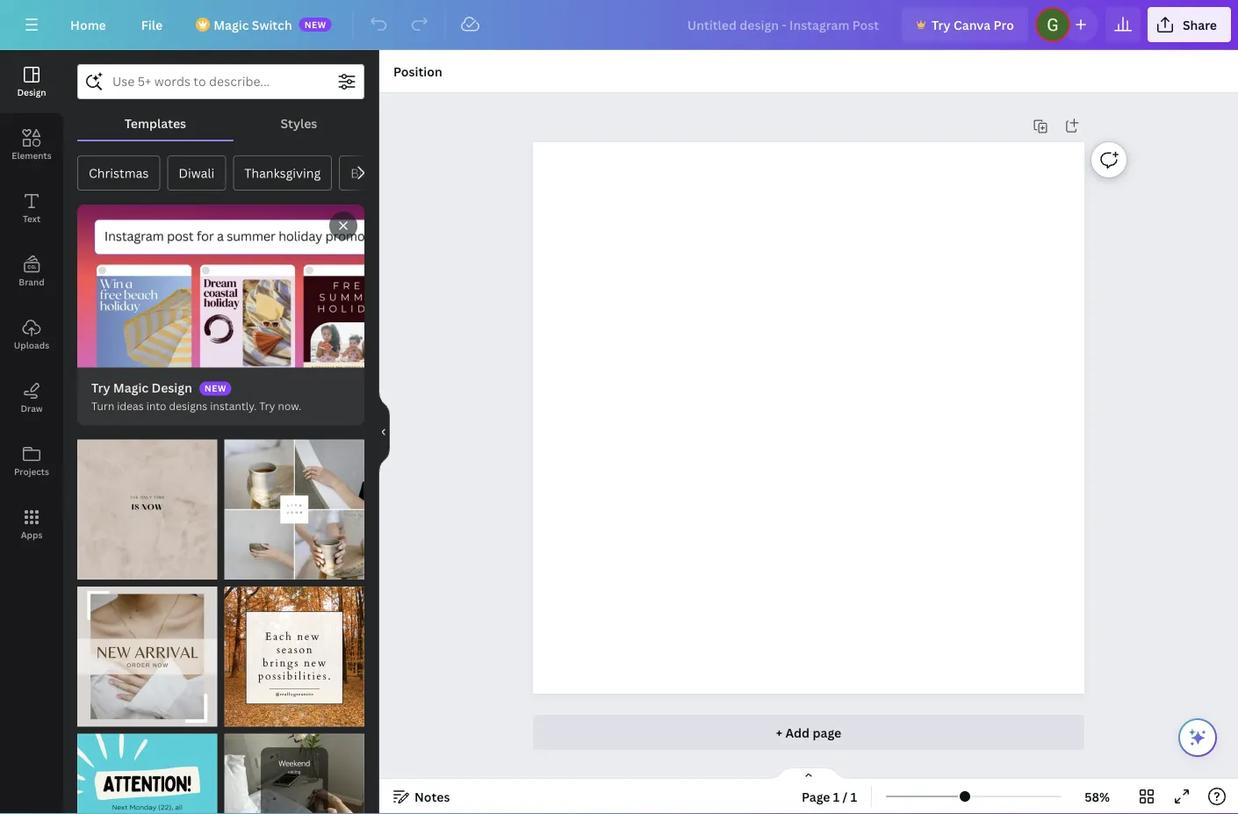 Task type: locate. For each thing, give the bounding box(es) containing it.
0 vertical spatial new
[[305, 18, 327, 30]]

pro
[[994, 16, 1015, 33]]

magic
[[214, 16, 249, 33], [113, 380, 149, 396]]

0 horizontal spatial try
[[91, 380, 110, 396]]

try magic design
[[91, 380, 192, 396]]

magic inside main menu bar
[[214, 16, 249, 33]]

58%
[[1085, 789, 1111, 805]]

draw
[[21, 402, 43, 414]]

1 horizontal spatial 1
[[851, 789, 858, 805]]

0 vertical spatial magic
[[214, 16, 249, 33]]

minimal square photo collage photography instagram post image
[[224, 440, 365, 580]]

1 right /
[[851, 789, 858, 805]]

elements
[[12, 149, 52, 161]]

1 horizontal spatial magic
[[214, 16, 249, 33]]

try up turn
[[91, 380, 110, 396]]

design up into
[[152, 380, 192, 396]]

1 vertical spatial new
[[205, 382, 227, 394]]

0 horizontal spatial 1
[[834, 789, 840, 805]]

neutral minimalist simple elegant marble quote instagram post image
[[77, 440, 217, 580]]

magic left switch
[[214, 16, 249, 33]]

1
[[834, 789, 840, 805], [851, 789, 858, 805]]

add
[[786, 724, 810, 741]]

magic switch
[[214, 16, 292, 33]]

designs
[[169, 399, 208, 413]]

/
[[843, 789, 848, 805]]

1 horizontal spatial design
[[152, 380, 192, 396]]

thanksgiving
[[245, 165, 321, 181]]

magic up ideas
[[113, 380, 149, 396]]

try
[[932, 16, 951, 33], [91, 380, 110, 396], [259, 399, 275, 413]]

friday
[[386, 165, 420, 181]]

page
[[813, 724, 842, 741]]

thanksgiving button
[[233, 156, 332, 191]]

weekend calling ui instagram post image
[[224, 734, 365, 814]]

0 vertical spatial design
[[17, 86, 46, 98]]

try left now. at the left of the page
[[259, 399, 275, 413]]

uploads button
[[0, 303, 63, 366]]

0 vertical spatial try
[[932, 16, 951, 33]]

turquoise modern warning with rays instagram post image
[[77, 734, 217, 814]]

1 vertical spatial magic
[[113, 380, 149, 396]]

new right switch
[[305, 18, 327, 30]]

try for try canva pro
[[932, 16, 951, 33]]

1 horizontal spatial new
[[305, 18, 327, 30]]

new
[[305, 18, 327, 30], [205, 382, 227, 394]]

0 horizontal spatial design
[[17, 86, 46, 98]]

+ add page button
[[533, 715, 1085, 750]]

canva assistant image
[[1188, 728, 1209, 749]]

christmas button
[[77, 156, 160, 191]]

page 1 / 1
[[802, 789, 858, 805]]

1 vertical spatial try
[[91, 380, 110, 396]]

try left canva
[[932, 16, 951, 33]]

neutral minimalist simple elegant marble quote instagram post group
[[77, 429, 217, 580]]

file button
[[127, 7, 177, 42]]

design
[[17, 86, 46, 98], [152, 380, 192, 396]]

2 vertical spatial try
[[259, 399, 275, 413]]

draw button
[[0, 366, 63, 430]]

0 horizontal spatial new
[[205, 382, 227, 394]]

canva
[[954, 16, 991, 33]]

side panel tab list
[[0, 50, 63, 556]]

text button
[[0, 177, 63, 240]]

orange natural fall quote instagram post group
[[224, 576, 365, 727]]

home link
[[56, 7, 120, 42]]

projects
[[14, 466, 49, 478]]

design up elements button at the top of the page
[[17, 86, 46, 98]]

brand
[[19, 276, 45, 288]]

notes
[[415, 789, 450, 805]]

into
[[146, 399, 166, 413]]

1 left /
[[834, 789, 840, 805]]

+
[[776, 724, 783, 741]]

try inside "button"
[[932, 16, 951, 33]]

turn
[[91, 399, 114, 413]]

2 horizontal spatial try
[[932, 16, 951, 33]]

new up instantly.
[[205, 382, 227, 394]]

main menu bar
[[0, 0, 1239, 50]]

share
[[1183, 16, 1218, 33]]



Task type: vqa. For each thing, say whether or not it's contained in the screenshot.
within
no



Task type: describe. For each thing, give the bounding box(es) containing it.
black
[[351, 165, 383, 181]]

position
[[394, 63, 443, 80]]

minimal square photo collage photography instagram post group
[[224, 429, 365, 580]]

templates button
[[77, 106, 233, 140]]

text
[[23, 213, 41, 224]]

position button
[[387, 57, 450, 85]]

black friday button
[[339, 156, 432, 191]]

styles button
[[233, 106, 365, 140]]

christmas
[[89, 165, 149, 181]]

diwali button
[[167, 156, 226, 191]]

show pages image
[[767, 767, 851, 781]]

1 horizontal spatial try
[[259, 399, 275, 413]]

cream elegant new arrival instagram post image
[[77, 587, 217, 727]]

now.
[[278, 399, 302, 413]]

file
[[141, 16, 163, 33]]

elements button
[[0, 113, 63, 177]]

try for try magic design
[[91, 380, 110, 396]]

design inside button
[[17, 86, 46, 98]]

home
[[70, 16, 106, 33]]

1 vertical spatial design
[[152, 380, 192, 396]]

templates
[[124, 115, 186, 131]]

cream elegant new arrival instagram post group
[[77, 576, 217, 727]]

Design title text field
[[674, 7, 895, 42]]

apps button
[[0, 493, 63, 556]]

page
[[802, 789, 831, 805]]

try canva pro
[[932, 16, 1015, 33]]

Use 5+ words to describe... search field
[[112, 65, 329, 98]]

instagram post for a summer holiday promo image
[[77, 205, 365, 368]]

switch
[[252, 16, 292, 33]]

instantly.
[[210, 399, 257, 413]]

turquoise modern warning with rays instagram post group
[[77, 724, 217, 814]]

brand button
[[0, 240, 63, 303]]

+ add page
[[776, 724, 842, 741]]

turn ideas into designs instantly. try now.
[[91, 399, 302, 413]]

orange natural fall quote instagram post image
[[224, 587, 365, 727]]

try canva pro button
[[902, 7, 1029, 42]]

diwali
[[179, 165, 215, 181]]

weekend calling ui instagram post group
[[224, 724, 365, 814]]

projects button
[[0, 430, 63, 493]]

share button
[[1148, 7, 1232, 42]]

58% button
[[1069, 783, 1126, 811]]

hide image
[[379, 390, 390, 474]]

design button
[[0, 50, 63, 113]]

styles
[[281, 115, 318, 131]]

1 1 from the left
[[834, 789, 840, 805]]

2 1 from the left
[[851, 789, 858, 805]]

notes button
[[387, 783, 457, 811]]

new inside main menu bar
[[305, 18, 327, 30]]

apps
[[21, 529, 42, 541]]

uploads
[[14, 339, 49, 351]]

0 horizontal spatial magic
[[113, 380, 149, 396]]

ideas
[[117, 399, 144, 413]]

black friday
[[351, 165, 420, 181]]



